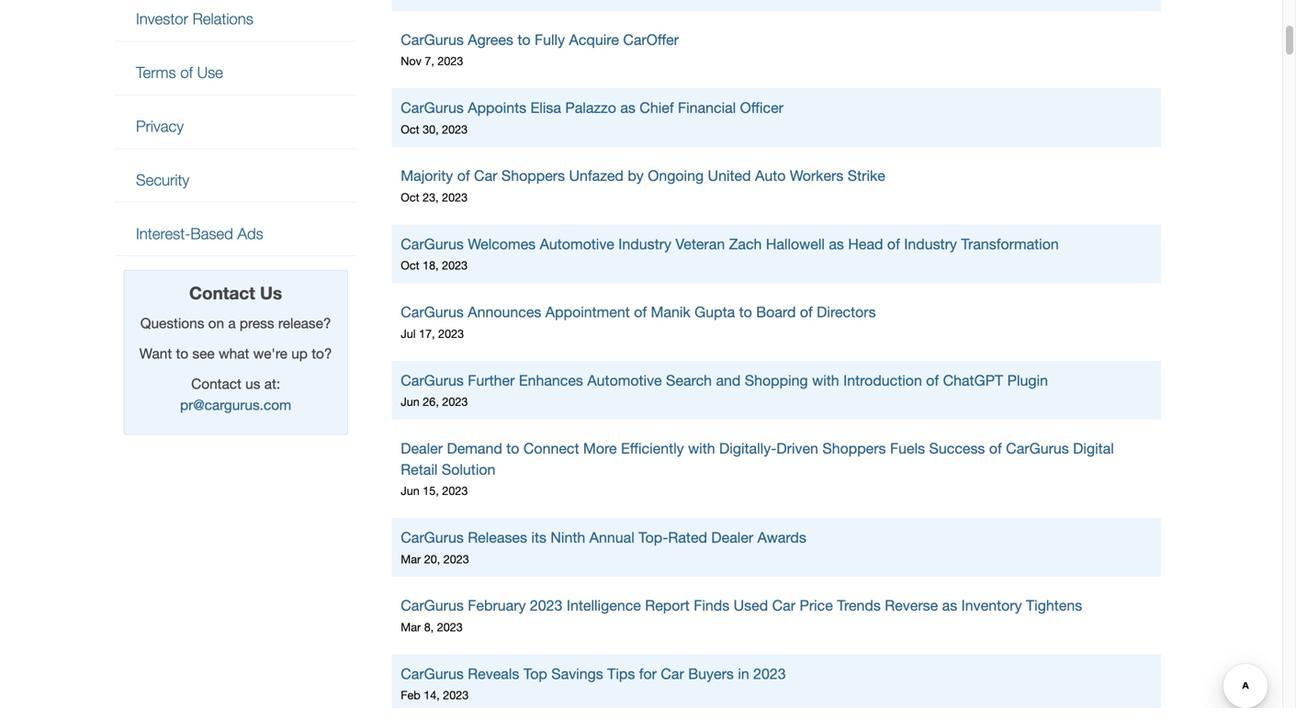 Task type: vqa. For each thing, say whether or not it's contained in the screenshot.
'CarGurus' within CarGurus Welcomes Automotive Industry Veteran Zach Hallowell as Head of Industry Transformation Oct 18, 2023
yes



Task type: locate. For each thing, give the bounding box(es) containing it.
to right demand
[[507, 440, 520, 457]]

in
[[738, 666, 750, 683]]

intelligence
[[567, 597, 641, 614]]

menu
[[114, 0, 357, 256]]

to left board
[[739, 304, 752, 321]]

with inside cargurus further enhances automotive search and shopping with introduction of chatgpt plugin jun 26, 2023
[[812, 372, 840, 389]]

1 oct from the top
[[401, 122, 420, 136]]

1 vertical spatial mar
[[401, 621, 421, 634]]

as inside 'cargurus february 2023 intelligence report finds used car price trends reverse as inventory tightens mar 8, 2023'
[[943, 597, 958, 614]]

cargurus inside cargurus appoints elisa palazzo as chief financial officer oct 30, 2023
[[401, 99, 464, 116]]

workers
[[790, 167, 844, 184]]

2 vertical spatial as
[[943, 597, 958, 614]]

zach
[[729, 236, 762, 253]]

cargurus inside cargurus welcomes automotive industry veteran zach hallowell as head of industry transformation oct 18, 2023
[[401, 236, 464, 253]]

2023 right 18,
[[442, 259, 468, 272]]

2023 right 17,
[[438, 327, 464, 340]]

2023 inside dealer demand to connect more efficiently with digitally-driven shoppers fuels success of cargurus digital retail solution jun 15, 2023
[[442, 484, 468, 498]]

1 vertical spatial oct
[[401, 191, 420, 204]]

efficiently
[[621, 440, 684, 457]]

2023 right february
[[530, 597, 563, 614]]

car right "for"
[[661, 666, 684, 683]]

of right 'head'
[[888, 236, 900, 253]]

1 horizontal spatial with
[[812, 372, 840, 389]]

us
[[246, 376, 260, 392]]

2023 right 26, at left bottom
[[442, 395, 468, 409]]

industry left veteran
[[619, 236, 672, 253]]

privacy
[[136, 117, 184, 135]]

0 vertical spatial contact
[[189, 283, 255, 303]]

1 vertical spatial car
[[773, 597, 796, 614]]

as
[[621, 99, 636, 116], [829, 236, 844, 253], [943, 597, 958, 614]]

cargurus inside cargurus further enhances automotive search and shopping with introduction of chatgpt plugin jun 26, 2023
[[401, 372, 464, 389]]

cargurus inside cargurus releases its ninth annual top-rated dealer awards mar 20, 2023
[[401, 529, 464, 546]]

buyers
[[689, 666, 734, 683]]

dealer right rated
[[712, 529, 754, 546]]

financial
[[678, 99, 736, 116]]

inventory
[[962, 597, 1022, 614]]

with inside dealer demand to connect more efficiently with digitally-driven shoppers fuels success of cargurus digital retail solution jun 15, 2023
[[688, 440, 716, 457]]

2 oct from the top
[[401, 191, 420, 204]]

2023 right 15, on the left of page
[[442, 484, 468, 498]]

its
[[532, 529, 547, 546]]

manik
[[651, 304, 691, 321]]

1 vertical spatial dealer
[[712, 529, 754, 546]]

20,
[[424, 553, 440, 566]]

oct inside majority of car shoppers unfazed by ongoing united auto workers strike oct 23, 2023
[[401, 191, 420, 204]]

0 horizontal spatial shoppers
[[502, 167, 565, 184]]

0 vertical spatial car
[[474, 167, 498, 184]]

oct inside cargurus appoints elisa palazzo as chief financial officer oct 30, 2023
[[401, 122, 420, 136]]

1 mar from the top
[[401, 553, 421, 566]]

23,
[[423, 191, 439, 204]]

contact up on
[[189, 283, 255, 303]]

0 horizontal spatial dealer
[[401, 440, 443, 457]]

cargurus announces appointment of manik gupta to board of directors jul 17, 2023
[[401, 304, 876, 340]]

2023 inside majority of car shoppers unfazed by ongoing united auto workers strike oct 23, 2023
[[442, 191, 468, 204]]

1 vertical spatial jun
[[401, 484, 420, 498]]

of
[[180, 63, 193, 81], [457, 167, 470, 184], [888, 236, 900, 253], [634, 304, 647, 321], [800, 304, 813, 321], [927, 372, 939, 389], [990, 440, 1002, 457]]

2 industry from the left
[[904, 236, 957, 253]]

2023 inside cargurus appoints elisa palazzo as chief financial officer oct 30, 2023
[[442, 122, 468, 136]]

cargurus up 20,
[[401, 529, 464, 546]]

industry
[[619, 236, 672, 253], [904, 236, 957, 253]]

on
[[208, 315, 224, 332]]

2023 right 20,
[[444, 553, 469, 566]]

1 vertical spatial contact
[[191, 376, 242, 392]]

1 vertical spatial as
[[829, 236, 844, 253]]

majority of car shoppers unfazed by ongoing united auto workers strike link
[[401, 166, 1152, 187]]

contact for us
[[191, 376, 242, 392]]

as right reverse on the bottom of the page
[[943, 597, 958, 614]]

fuels
[[890, 440, 925, 457]]

of right majority
[[457, 167, 470, 184]]

a
[[228, 315, 236, 332]]

automotive up appointment
[[540, 236, 615, 253]]

of inside majority of car shoppers unfazed by ongoing united auto workers strike oct 23, 2023
[[457, 167, 470, 184]]

cargurus up 17,
[[401, 304, 464, 321]]

car left price
[[773, 597, 796, 614]]

cargurus welcomes automotive industry veteran zach hallowell as head of industry transformation link
[[401, 234, 1152, 255]]

oct left 18,
[[401, 259, 420, 272]]

with left digitally-
[[688, 440, 716, 457]]

15,
[[423, 484, 439, 498]]

with right shopping
[[812, 372, 840, 389]]

investor relations link
[[114, 0, 357, 41]]

acquire
[[569, 31, 619, 48]]

jun left 26, at left bottom
[[401, 395, 420, 409]]

1 horizontal spatial car
[[661, 666, 684, 683]]

shoppers left unfazed on the left top of page
[[502, 167, 565, 184]]

to left fully
[[518, 31, 531, 48]]

of left 'chatgpt'
[[927, 372, 939, 389]]

0 vertical spatial dealer
[[401, 440, 443, 457]]

welcomes
[[468, 236, 536, 253]]

chief
[[640, 99, 674, 116]]

2023 right 23,
[[442, 191, 468, 204]]

cargurus for cargurus february 2023 intelligence report finds used car price trends reverse as inventory tightens
[[401, 597, 464, 614]]

security
[[136, 171, 189, 189]]

1 vertical spatial shoppers
[[823, 440, 886, 457]]

2 vertical spatial oct
[[401, 259, 420, 272]]

1 horizontal spatial industry
[[904, 236, 957, 253]]

shoppers inside dealer demand to connect more efficiently with digitally-driven shoppers fuels success of cargurus digital retail solution jun 15, 2023
[[823, 440, 886, 457]]

contact inside contact us at: pr@cargurus.com
[[191, 376, 242, 392]]

2023 inside cargurus releases its ninth annual top-rated dealer awards mar 20, 2023
[[444, 553, 469, 566]]

2023 right 30,
[[442, 122, 468, 136]]

want
[[140, 345, 172, 362]]

automotive inside cargurus further enhances automotive search and shopping with introduction of chatgpt plugin jun 26, 2023
[[588, 372, 662, 389]]

contact us at: pr@cargurus.com
[[180, 376, 291, 414]]

cargurus appoints elisa palazzo as chief financial officer oct 30, 2023
[[401, 99, 784, 136]]

mar left 20,
[[401, 553, 421, 566]]

investor
[[136, 10, 188, 28]]

majority of car shoppers unfazed by ongoing united auto workers strike oct 23, 2023
[[401, 167, 886, 204]]

mar inside cargurus releases its ninth annual top-rated dealer awards mar 20, 2023
[[401, 553, 421, 566]]

0 horizontal spatial as
[[621, 99, 636, 116]]

cargurus inside cargurus agrees to fully acquire caroffer nov 7, 2023
[[401, 31, 464, 48]]

dealer inside cargurus releases its ninth annual top-rated dealer awards mar 20, 2023
[[712, 529, 754, 546]]

cargurus inside cargurus reveals top savings tips for car buyers in 2023 feb 14, 2023
[[401, 666, 464, 683]]

as inside cargurus welcomes automotive industry veteran zach hallowell as head of industry transformation oct 18, 2023
[[829, 236, 844, 253]]

reveals
[[468, 666, 520, 683]]

2023 inside cargurus announces appointment of manik gupta to board of directors jul 17, 2023
[[438, 327, 464, 340]]

industry right 'head'
[[904, 236, 957, 253]]

jun left 15, on the left of page
[[401, 484, 420, 498]]

2 jun from the top
[[401, 484, 420, 498]]

oct inside cargurus welcomes automotive industry veteran zach hallowell as head of industry transformation oct 18, 2023
[[401, 259, 420, 272]]

2023 right 7,
[[438, 54, 464, 68]]

mar
[[401, 553, 421, 566], [401, 621, 421, 634]]

cargurus for cargurus agrees to fully acquire caroffer
[[401, 31, 464, 48]]

2 horizontal spatial car
[[773, 597, 796, 614]]

what
[[219, 345, 249, 362]]

rated
[[668, 529, 708, 546]]

cargurus inside cargurus announces appointment of manik gupta to board of directors jul 17, 2023
[[401, 304, 464, 321]]

nov
[[401, 54, 422, 68]]

at:
[[264, 376, 280, 392]]

0 vertical spatial with
[[812, 372, 840, 389]]

1 vertical spatial automotive
[[588, 372, 662, 389]]

0 vertical spatial as
[[621, 99, 636, 116]]

cargurus for cargurus further enhances automotive search and shopping with introduction of chatgpt plugin
[[401, 372, 464, 389]]

0 horizontal spatial industry
[[619, 236, 672, 253]]

3 oct from the top
[[401, 259, 420, 272]]

0 vertical spatial mar
[[401, 553, 421, 566]]

automotive down cargurus announces appointment of manik gupta to board of directors jul 17, 2023
[[588, 372, 662, 389]]

automotive
[[540, 236, 615, 253], [588, 372, 662, 389]]

oct
[[401, 122, 420, 136], [401, 191, 420, 204], [401, 259, 420, 272]]

appointment
[[546, 304, 630, 321]]

to inside dealer demand to connect more efficiently with digitally-driven shoppers fuels success of cargurus digital retail solution jun 15, 2023
[[507, 440, 520, 457]]

of right board
[[800, 304, 813, 321]]

tips
[[608, 666, 635, 683]]

oct left 23,
[[401, 191, 420, 204]]

fully
[[535, 31, 565, 48]]

oct left 30,
[[401, 122, 420, 136]]

want to see what we're up to?
[[140, 345, 332, 362]]

awards
[[758, 529, 807, 546]]

1 jun from the top
[[401, 395, 420, 409]]

questions on a press release?
[[140, 315, 331, 332]]

1 industry from the left
[[619, 236, 672, 253]]

car
[[474, 167, 498, 184], [773, 597, 796, 614], [661, 666, 684, 683]]

we're
[[253, 345, 288, 362]]

contact up pr@cargurus.com 'link'
[[191, 376, 242, 392]]

1 horizontal spatial shoppers
[[823, 440, 886, 457]]

for
[[639, 666, 657, 683]]

0 horizontal spatial with
[[688, 440, 716, 457]]

cargurus up 26, at left bottom
[[401, 372, 464, 389]]

cargurus february 2023 intelligence report finds used car price trends reverse as inventory tightens mar 8, 2023
[[401, 597, 1083, 634]]

cargurus february 2023 intelligence report finds used car price trends reverse as inventory tightens link
[[401, 596, 1152, 617]]

investor relations
[[136, 10, 254, 28]]

cargurus up 7,
[[401, 31, 464, 48]]

announces
[[468, 304, 542, 321]]

strike
[[848, 167, 886, 184]]

0 vertical spatial oct
[[401, 122, 420, 136]]

press
[[240, 315, 274, 332]]

to inside cargurus announces appointment of manik gupta to board of directors jul 17, 2023
[[739, 304, 752, 321]]

car inside 'cargurus february 2023 intelligence report finds used car price trends reverse as inventory tightens mar 8, 2023'
[[773, 597, 796, 614]]

cargurus up 8,
[[401, 597, 464, 614]]

united
[[708, 167, 751, 184]]

2 vertical spatial car
[[661, 666, 684, 683]]

cargurus announces appointment of manik gupta to board of directors link
[[401, 302, 1152, 323]]

cargurus left digital
[[1006, 440, 1069, 457]]

officer
[[740, 99, 784, 116]]

transformation
[[962, 236, 1059, 253]]

shoppers left the fuels
[[823, 440, 886, 457]]

of right success
[[990, 440, 1002, 457]]

top-
[[639, 529, 668, 546]]

finds
[[694, 597, 730, 614]]

cargurus inside 'cargurus february 2023 intelligence report finds used car price trends reverse as inventory tightens mar 8, 2023'
[[401, 597, 464, 614]]

as left chief
[[621, 99, 636, 116]]

success
[[930, 440, 986, 457]]

cargurus agrees to fully acquire caroffer nov 7, 2023
[[401, 31, 679, 68]]

chatgpt
[[943, 372, 1004, 389]]

0 horizontal spatial car
[[474, 167, 498, 184]]

30,
[[423, 122, 439, 136]]

17,
[[419, 327, 435, 340]]

2 horizontal spatial as
[[943, 597, 958, 614]]

1 vertical spatial with
[[688, 440, 716, 457]]

cargurus welcomes automotive industry veteran zach hallowell as head of industry transformation oct 18, 2023
[[401, 236, 1059, 272]]

dealer up retail
[[401, 440, 443, 457]]

car right majority
[[474, 167, 498, 184]]

as inside cargurus appoints elisa palazzo as chief financial officer oct 30, 2023
[[621, 99, 636, 116]]

car inside cargurus reveals top savings tips for car buyers in 2023 feb 14, 2023
[[661, 666, 684, 683]]

release?
[[278, 315, 331, 332]]

2023 right the "14,"
[[443, 689, 469, 702]]

jun inside dealer demand to connect more efficiently with digitally-driven shoppers fuels success of cargurus digital retail solution jun 15, 2023
[[401, 484, 420, 498]]

cargurus up the "14,"
[[401, 666, 464, 683]]

cargurus
[[401, 31, 464, 48], [401, 99, 464, 116], [401, 236, 464, 253], [401, 304, 464, 321], [401, 372, 464, 389], [1006, 440, 1069, 457], [401, 529, 464, 546], [401, 597, 464, 614], [401, 666, 464, 683]]

as left 'head'
[[829, 236, 844, 253]]

1 horizontal spatial dealer
[[712, 529, 754, 546]]

of left use
[[180, 63, 193, 81]]

cargurus up 18,
[[401, 236, 464, 253]]

0 vertical spatial jun
[[401, 395, 420, 409]]

of inside menu
[[180, 63, 193, 81]]

of inside cargurus welcomes automotive industry veteran zach hallowell as head of industry transformation oct 18, 2023
[[888, 236, 900, 253]]

cargurus up 30,
[[401, 99, 464, 116]]

dealer
[[401, 440, 443, 457], [712, 529, 754, 546]]

0 vertical spatial automotive
[[540, 236, 615, 253]]

mar left 8,
[[401, 621, 421, 634]]

1 horizontal spatial as
[[829, 236, 844, 253]]

0 vertical spatial shoppers
[[502, 167, 565, 184]]

cargurus for cargurus announces appointment of manik gupta to board of directors
[[401, 304, 464, 321]]

2 mar from the top
[[401, 621, 421, 634]]

18,
[[423, 259, 439, 272]]



Task type: describe. For each thing, give the bounding box(es) containing it.
dealer inside dealer demand to connect more efficiently with digitally-driven shoppers fuels success of cargurus digital retail solution jun 15, 2023
[[401, 440, 443, 457]]

elisa
[[531, 99, 561, 116]]

driven
[[777, 440, 819, 457]]

privacy link
[[114, 105, 357, 148]]

cargurus reveals top savings tips for car buyers in 2023 feb 14, 2023
[[401, 666, 786, 702]]

ongoing
[[648, 167, 704, 184]]

cargurus appoints elisa palazzo as chief financial officer link
[[401, 97, 1152, 118]]

cargurus inside dealer demand to connect more efficiently with digitally-driven shoppers fuels success of cargurus digital retail solution jun 15, 2023
[[1006, 440, 1069, 457]]

jun inside cargurus further enhances automotive search and shopping with introduction of chatgpt plugin jun 26, 2023
[[401, 395, 420, 409]]

pr@cargurus.com
[[180, 397, 291, 414]]

dealer demand to connect more efficiently with digitally-driven shoppers fuels success of cargurus digital retail solution jun 15, 2023
[[401, 440, 1115, 498]]

cargurus for cargurus reveals top savings tips for car buyers in 2023
[[401, 666, 464, 683]]

2023 right in
[[754, 666, 786, 683]]

agrees
[[468, 31, 514, 48]]

interest-based ads link
[[114, 212, 357, 256]]

cargurus further enhances automotive search and shopping with introduction of chatgpt plugin jun 26, 2023
[[401, 372, 1049, 409]]

26,
[[423, 395, 439, 409]]

introduction
[[844, 372, 922, 389]]

search
[[666, 372, 712, 389]]

relations
[[193, 10, 254, 28]]

reverse
[[885, 597, 938, 614]]

annual
[[590, 529, 635, 546]]

up
[[292, 345, 308, 362]]

cargurus for cargurus releases its ninth annual top-rated dealer awards
[[401, 529, 464, 546]]

shoppers inside majority of car shoppers unfazed by ongoing united auto workers strike oct 23, 2023
[[502, 167, 565, 184]]

cargurus further enhances automotive search and shopping with introduction of chatgpt plugin link
[[401, 370, 1152, 391]]

security link
[[114, 158, 357, 202]]

demand
[[447, 440, 503, 457]]

head
[[849, 236, 884, 253]]

tightens
[[1026, 597, 1083, 614]]

hallowell
[[766, 236, 825, 253]]

releases
[[468, 529, 527, 546]]

further
[[468, 372, 515, 389]]

cargurus releases its ninth annual top-rated dealer awards mar 20, 2023
[[401, 529, 807, 566]]

2023 inside cargurus further enhances automotive search and shopping with introduction of chatgpt plugin jun 26, 2023
[[442, 395, 468, 409]]

shopping
[[745, 372, 808, 389]]

directors
[[817, 304, 876, 321]]

of left manik
[[634, 304, 647, 321]]

pr@cargurus.com link
[[180, 397, 291, 414]]

to left see
[[176, 345, 189, 362]]

by
[[628, 167, 644, 184]]

car inside majority of car shoppers unfazed by ongoing united auto workers strike oct 23, 2023
[[474, 167, 498, 184]]

used
[[734, 597, 768, 614]]

veteran
[[676, 236, 725, 253]]

board
[[757, 304, 796, 321]]

majority
[[401, 167, 453, 184]]

contact us
[[189, 283, 282, 303]]

us
[[260, 283, 282, 303]]

cargurus for cargurus appoints elisa palazzo as chief financial officer
[[401, 99, 464, 116]]

14,
[[424, 689, 440, 702]]

to inside cargurus agrees to fully acquire caroffer nov 7, 2023
[[518, 31, 531, 48]]

more
[[583, 440, 617, 457]]

see
[[192, 345, 215, 362]]

to?
[[312, 345, 332, 362]]

jul
[[401, 327, 416, 340]]

feb
[[401, 689, 421, 702]]

automotive inside cargurus welcomes automotive industry veteran zach hallowell as head of industry transformation oct 18, 2023
[[540, 236, 615, 253]]

interest-based ads
[[136, 224, 264, 242]]

of inside dealer demand to connect more efficiently with digitally-driven shoppers fuels success of cargurus digital retail solution jun 15, 2023
[[990, 440, 1002, 457]]

mar inside 'cargurus february 2023 intelligence report finds used car price trends reverse as inventory tightens mar 8, 2023'
[[401, 621, 421, 634]]

report
[[645, 597, 690, 614]]

terms
[[136, 63, 176, 81]]

digital
[[1074, 440, 1115, 457]]

cargurus reveals top savings tips for car buyers in 2023 link
[[401, 664, 1152, 685]]

plugin
[[1008, 372, 1049, 389]]

digitally-
[[720, 440, 777, 457]]

contact for us
[[189, 283, 255, 303]]

2023 inside cargurus welcomes automotive industry veteran zach hallowell as head of industry transformation oct 18, 2023
[[442, 259, 468, 272]]

2023 right 8,
[[437, 621, 463, 634]]

auto
[[755, 167, 786, 184]]

cargurus for cargurus welcomes automotive industry veteran zach hallowell as head of industry transformation
[[401, 236, 464, 253]]

menu containing investor relations
[[114, 0, 357, 256]]

price
[[800, 597, 833, 614]]

questions
[[140, 315, 204, 332]]

terms of use link
[[114, 51, 357, 95]]

2023 inside cargurus agrees to fully acquire caroffer nov 7, 2023
[[438, 54, 464, 68]]

appoints
[[468, 99, 527, 116]]

ads
[[237, 224, 264, 242]]

based
[[191, 224, 233, 242]]

and
[[716, 372, 741, 389]]

top
[[524, 666, 548, 683]]

february
[[468, 597, 526, 614]]

8,
[[424, 621, 434, 634]]

of inside cargurus further enhances automotive search and shopping with introduction of chatgpt plugin jun 26, 2023
[[927, 372, 939, 389]]



